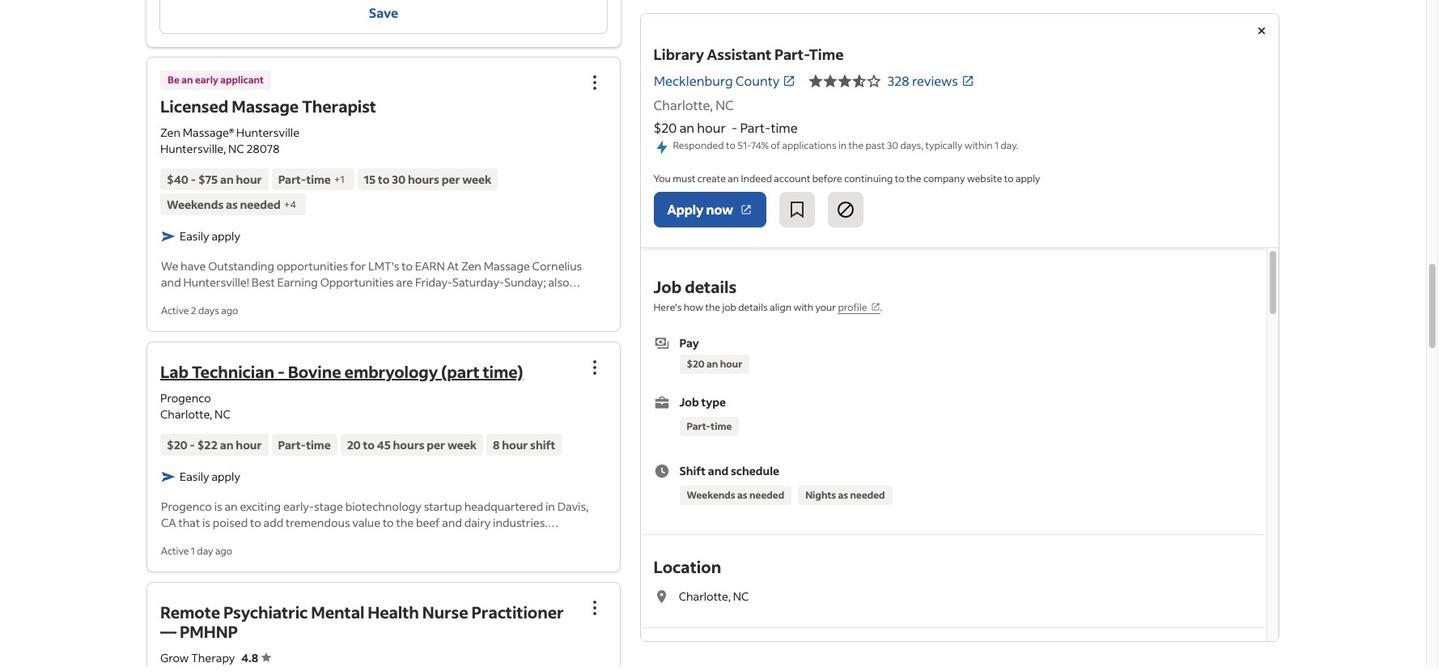 Task type: describe. For each thing, give the bounding box(es) containing it.
bovine
[[288, 361, 341, 382]]

and inside progenco is an exciting early-stage biotechnology startup headquartered in davis, ca that is poised to add tremendous value to the beef and dairy industries.…
[[442, 515, 462, 531]]

easily for have
[[180, 228, 209, 244]]

needed for nights as needed
[[851, 489, 886, 501]]

to right continuing
[[896, 173, 905, 185]]

practitioner
[[472, 602, 564, 623]]

4.8 out of five stars rating image
[[241, 651, 271, 666]]

part- down job type
[[687, 420, 712, 433]]

charlotte, inside lab technician - bovine embryology (part time) progenco charlotte, nc
[[160, 407, 212, 422]]

to right website
[[1005, 173, 1015, 185]]

an inside progenco is an exciting early-stage biotechnology startup headquartered in davis, ca that is poised to add tremendous value to the beef and dairy industries.…
[[225, 499, 238, 514]]

time down type
[[712, 420, 733, 433]]

reviews
[[913, 72, 959, 89]]

headquartered
[[465, 499, 543, 514]]

job actions for lab technician - bovine embryology (part time) is collapsed image
[[585, 358, 605, 378]]

328
[[888, 72, 910, 89]]

15
[[364, 172, 376, 187]]

$20 an hour
[[687, 358, 743, 370]]

have
[[181, 258, 206, 274]]

4.8
[[241, 651, 258, 666]]

weekends for weekends as needed + 4
[[167, 197, 224, 212]]

part-time for charlotte, nc
[[687, 420, 733, 433]]

$22
[[197, 437, 218, 453]]

save
[[369, 4, 398, 21]]

easily apply for is
[[180, 469, 240, 484]]

here's how the job details align with your
[[654, 301, 839, 314]]

time)
[[483, 361, 523, 382]]

nights
[[806, 489, 837, 501]]

progenco inside lab technician - bovine embryology (part time) progenco charlotte, nc
[[160, 390, 211, 406]]

part- up 74%
[[741, 119, 772, 136]]

1 vertical spatial 30
[[392, 172, 406, 187]]

an up responded
[[680, 119, 695, 136]]

huntersville,
[[160, 141, 226, 156]]

at
[[447, 258, 459, 274]]

$20 for $20 an hour
[[687, 358, 705, 370]]

we
[[161, 258, 178, 274]]

also…
[[549, 275, 581, 290]]

health
[[368, 602, 419, 623]]

type
[[702, 394, 727, 410]]

sunday;
[[504, 275, 546, 290]]

assistant
[[708, 45, 772, 64]]

stage
[[314, 499, 343, 514]]

typically
[[926, 139, 963, 151]]

328 reviews
[[888, 72, 959, 89]]

74%
[[752, 139, 769, 151]]

2
[[191, 305, 197, 317]]

friday-
[[415, 275, 453, 290]]

time
[[810, 45, 844, 64]]

align
[[771, 301, 792, 314]]

to inside we have outstanding opportunities for lmt's to earn at zen massage cornelius and huntersville! best earning opportunities are friday-saturday-sunday; also…
[[402, 258, 413, 274]]

now
[[707, 201, 734, 218]]

nc inside lab technician - bovine embryology (part time) progenco charlotte, nc
[[215, 407, 231, 422]]

massage inside we have outstanding opportunities for lmt's to earn at zen massage cornelius and huntersville! best earning opportunities are friday-saturday-sunday; also…
[[484, 258, 530, 274]]

+ inside weekends as needed + 4
[[284, 198, 290, 210]]

within
[[965, 139, 994, 151]]

cornelius
[[532, 258, 582, 274]]

$20 an hour - part-time
[[654, 119, 798, 136]]

that
[[179, 515, 200, 531]]

account
[[775, 173, 811, 185]]

8
[[493, 437, 500, 453]]

nc inside zen massage® huntersville huntersville, nc 28078
[[228, 141, 244, 156]]

days,
[[901, 139, 924, 151]]

progenco inside progenco is an exciting early-stage biotechnology startup headquartered in davis, ca that is poised to add tremendous value to the beef and dairy industries.…
[[161, 499, 212, 514]]

1 inside part-time + 1
[[340, 173, 345, 185]]

weekends as needed
[[687, 489, 785, 501]]

website
[[968, 173, 1003, 185]]

add
[[264, 515, 284, 531]]

day
[[197, 545, 213, 557]]

technician
[[192, 361, 274, 382]]

0 horizontal spatial details
[[685, 276, 737, 297]]

active 1 day ago
[[161, 545, 232, 557]]

the left company
[[907, 173, 922, 185]]

shift
[[680, 463, 706, 479]]

you
[[654, 173, 671, 185]]

job
[[723, 301, 737, 314]]

part-time for active 1 day ago
[[278, 437, 331, 453]]

an right create
[[729, 173, 740, 185]]

part- left 20
[[278, 437, 306, 453]]

hour right the 8
[[502, 437, 528, 453]]

nights as needed
[[806, 489, 886, 501]]

progenco is an exciting early-stage biotechnology startup headquartered in davis, ca that is poised to add tremendous value to the beef and dairy industries.…
[[161, 499, 589, 531]]

$20 for $20 - $22 an hour
[[167, 437, 188, 453]]

therapist
[[302, 96, 376, 117]]

charlotte, for location
[[679, 589, 732, 604]]

charlotte, nc for library assistant part-time
[[654, 96, 735, 113]]

—
[[160, 621, 176, 642]]

328 reviews link
[[888, 72, 975, 89]]

active for that
[[161, 545, 189, 557]]

hours for 45
[[393, 437, 425, 453]]

exciting
[[240, 499, 281, 514]]

hour right $22
[[236, 437, 262, 453]]

hour up type
[[721, 358, 743, 370]]

therapy
[[191, 651, 235, 666]]

needed for weekends as needed + 4
[[240, 197, 281, 212]]

$75
[[198, 172, 218, 187]]

to left 45
[[363, 437, 375, 453]]

earn
[[415, 258, 445, 274]]

week for 20 to 45 hours per week
[[448, 437, 477, 453]]

huntersville
[[236, 125, 300, 140]]

your
[[816, 301, 837, 314]]

for
[[350, 258, 366, 274]]

indeed
[[742, 173, 773, 185]]

ago for is
[[215, 545, 232, 557]]

zen massage® huntersville huntersville, nc 28078
[[160, 125, 300, 156]]

2 vertical spatial 1
[[191, 545, 195, 557]]

$20 - $22 an hour
[[167, 437, 262, 453]]

the inside progenco is an exciting early-stage biotechnology startup headquartered in davis, ca that is poised to add tremendous value to the beef and dairy industries.…
[[396, 515, 414, 531]]

8 hour shift
[[493, 437, 556, 453]]

responded
[[674, 139, 725, 151]]

beef
[[416, 515, 440, 531]]

shift
[[530, 437, 556, 453]]

licensed massage therapist button
[[160, 96, 376, 117]]

0 horizontal spatial is
[[202, 515, 211, 531]]

earning
[[277, 275, 318, 290]]

dairy
[[465, 515, 491, 531]]

embryology
[[345, 361, 438, 382]]

pay
[[680, 335, 700, 351]]

active for and
[[161, 305, 189, 317]]

schedule
[[732, 463, 780, 479]]

with
[[794, 301, 814, 314]]

the left job
[[706, 301, 721, 314]]



Task type: locate. For each thing, give the bounding box(es) containing it.
4
[[290, 198, 296, 210]]

1 vertical spatial ago
[[215, 545, 232, 557]]

opportunities
[[320, 275, 394, 290]]

remote
[[160, 602, 220, 623]]

to down the biotechnology
[[383, 515, 394, 531]]

charlotte, down mecklenburg
[[654, 96, 714, 113]]

part-time down type
[[687, 420, 733, 433]]

job left type
[[680, 394, 700, 410]]

part-time
[[687, 420, 733, 433], [278, 437, 331, 453]]

of
[[771, 139, 781, 151]]

easily
[[180, 228, 209, 244], [180, 469, 209, 484]]

0 vertical spatial job
[[654, 276, 682, 297]]

an right $22
[[220, 437, 234, 453]]

2 easily from the top
[[180, 469, 209, 484]]

1 horizontal spatial weekends
[[687, 489, 736, 501]]

part-time + 1
[[278, 172, 345, 187]]

easily apply for have
[[180, 228, 240, 244]]

hours right 15
[[408, 172, 440, 187]]

charlotte, down location
[[679, 589, 732, 604]]

1 horizontal spatial +
[[334, 173, 340, 185]]

progenco down lab
[[160, 390, 211, 406]]

as for nights as needed
[[839, 489, 849, 501]]

job actions for remote psychiatric mental health nurse practitioner — pmhnp is collapsed image
[[585, 599, 605, 618]]

- left $22
[[190, 437, 195, 453]]

details right job
[[739, 301, 769, 314]]

- left bovine
[[278, 361, 285, 382]]

lab technician - bovine embryology (part time) button
[[160, 361, 523, 382]]

0 vertical spatial massage
[[232, 96, 299, 117]]

0 vertical spatial is
[[214, 499, 222, 514]]

0 horizontal spatial massage
[[232, 96, 299, 117]]

be
[[168, 74, 180, 86]]

massage
[[232, 96, 299, 117], [484, 258, 530, 274]]

part- up 4
[[278, 172, 306, 187]]

past
[[866, 139, 886, 151]]

+ left 15
[[334, 173, 340, 185]]

1 vertical spatial +
[[284, 198, 290, 210]]

2 horizontal spatial $20
[[687, 358, 705, 370]]

0 horizontal spatial weekends
[[167, 197, 224, 212]]

2 horizontal spatial as
[[839, 489, 849, 501]]

and down we
[[161, 275, 181, 290]]

job for job type
[[680, 394, 700, 410]]

is
[[214, 499, 222, 514], [202, 515, 211, 531]]

zen up saturday-
[[461, 258, 482, 274]]

ago
[[221, 305, 238, 317], [215, 545, 232, 557]]

30
[[888, 139, 899, 151], [392, 172, 406, 187]]

startup
[[424, 499, 462, 514]]

mental
[[311, 602, 365, 623]]

1 horizontal spatial zen
[[461, 258, 482, 274]]

job type
[[680, 394, 727, 410]]

0 vertical spatial and
[[161, 275, 181, 290]]

applicant
[[220, 74, 264, 86]]

15 to 30 hours per week
[[364, 172, 492, 187]]

an right $75
[[220, 172, 234, 187]]

0 horizontal spatial +
[[284, 198, 290, 210]]

massage up huntersville
[[232, 96, 299, 117]]

20 to 45 hours per week
[[347, 437, 477, 453]]

2 easily apply from the top
[[180, 469, 240, 484]]

$40 - $75 an hour
[[167, 172, 262, 187]]

massage up sunday;
[[484, 258, 530, 274]]

weekends down $75
[[167, 197, 224, 212]]

0 horizontal spatial needed
[[240, 197, 281, 212]]

2 horizontal spatial needed
[[851, 489, 886, 501]]

0 horizontal spatial 1
[[191, 545, 195, 557]]

0 vertical spatial details
[[685, 276, 737, 297]]

zen inside zen massage® huntersville huntersville, nc 28078
[[160, 125, 181, 140]]

-
[[732, 119, 738, 136], [191, 172, 196, 187], [278, 361, 285, 382], [190, 437, 195, 453]]

1 vertical spatial details
[[739, 301, 769, 314]]

1 vertical spatial progenco
[[161, 499, 212, 514]]

details up how
[[685, 276, 737, 297]]

0 horizontal spatial as
[[226, 197, 238, 212]]

1 easily apply from the top
[[180, 228, 240, 244]]

1 horizontal spatial as
[[738, 489, 748, 501]]

an up type
[[707, 358, 719, 370]]

responded to 51-74% of applications in the past 30 days, typically within 1 day.
[[674, 139, 1019, 151]]

0 vertical spatial charlotte, nc
[[654, 96, 735, 113]]

0 horizontal spatial part-time
[[278, 437, 331, 453]]

$20 left $22
[[167, 437, 188, 453]]

0 horizontal spatial $20
[[167, 437, 188, 453]]

1 vertical spatial zen
[[461, 258, 482, 274]]

in left the past
[[839, 139, 847, 151]]

20
[[347, 437, 361, 453]]

needed right the nights
[[851, 489, 886, 501]]

0 vertical spatial active
[[161, 305, 189, 317]]

2 horizontal spatial and
[[709, 463, 729, 479]]

0 vertical spatial in
[[839, 139, 847, 151]]

2 active from the top
[[161, 545, 189, 557]]

0 horizontal spatial and
[[161, 275, 181, 290]]

ago right 'days' on the left of the page
[[221, 305, 238, 317]]

51-
[[738, 139, 752, 151]]

part- up the county
[[775, 45, 810, 64]]

1 vertical spatial part-time
[[278, 437, 331, 453]]

needed down schedule
[[750, 489, 785, 501]]

2 vertical spatial charlotte,
[[679, 589, 732, 604]]

job actions for licensed massage therapist is collapsed image
[[585, 73, 605, 92]]

nurse
[[422, 602, 468, 623]]

library assistant part-time
[[654, 45, 844, 64]]

charlotte, nc down location
[[679, 589, 750, 604]]

week for 15 to 30 hours per week
[[463, 172, 492, 187]]

the left the past
[[849, 139, 864, 151]]

weekends down shift and schedule
[[687, 489, 736, 501]]

0 vertical spatial apply
[[1017, 173, 1041, 185]]

easily apply
[[180, 228, 240, 244], [180, 469, 240, 484]]

30 right the past
[[888, 139, 899, 151]]

1 vertical spatial is
[[202, 515, 211, 531]]

needed left 4
[[240, 197, 281, 212]]

to down the exciting
[[250, 515, 261, 531]]

remote psychiatric mental health nurse practitioner — pmhnp
[[160, 602, 564, 642]]

zen
[[160, 125, 181, 140], [461, 258, 482, 274]]

charlotte, nc for location
[[679, 589, 750, 604]]

+ down part-time + 1
[[284, 198, 290, 210]]

0 vertical spatial progenco
[[160, 390, 211, 406]]

easily down $22
[[180, 469, 209, 484]]

1 vertical spatial $20
[[687, 358, 705, 370]]

as for weekends as needed
[[738, 489, 748, 501]]

charlotte,
[[654, 96, 714, 113], [160, 407, 212, 422], [679, 589, 732, 604]]

value
[[352, 515, 381, 531]]

best
[[252, 275, 275, 290]]

time left 15
[[306, 172, 331, 187]]

grow therapy
[[160, 651, 235, 666]]

and right shift
[[709, 463, 729, 479]]

grow
[[160, 651, 189, 666]]

charlotte, up $22
[[160, 407, 212, 422]]

1 vertical spatial per
[[427, 437, 445, 453]]

28078
[[247, 141, 280, 156]]

1 vertical spatial charlotte,
[[160, 407, 212, 422]]

outstanding
[[208, 258, 274, 274]]

1 vertical spatial easily apply
[[180, 469, 240, 484]]

progenco
[[160, 390, 211, 406], [161, 499, 212, 514]]

2 vertical spatial $20
[[167, 437, 188, 453]]

$20 for $20 an hour - part-time
[[654, 119, 678, 136]]

as down $40 - $75 an hour
[[226, 197, 238, 212]]

1 left day
[[191, 545, 195, 557]]

charlotte, for library assistant part-time
[[654, 96, 714, 113]]

1 vertical spatial in
[[546, 499, 555, 514]]

time
[[772, 119, 798, 136], [306, 172, 331, 187], [712, 420, 733, 433], [306, 437, 331, 453]]

to right 15
[[378, 172, 390, 187]]

apply now button
[[654, 192, 767, 228]]

company
[[924, 173, 966, 185]]

continuing
[[845, 173, 894, 185]]

in left the davis,
[[546, 499, 555, 514]]

location
[[654, 556, 722, 577]]

apply down day.
[[1017, 173, 1041, 185]]

zen up huntersville,
[[160, 125, 181, 140]]

0 vertical spatial easily
[[180, 228, 209, 244]]

hour up responded
[[698, 119, 727, 136]]

hour up weekends as needed + 4
[[236, 172, 262, 187]]

weekends
[[167, 197, 224, 212], [687, 489, 736, 501]]

2 vertical spatial apply
[[212, 469, 240, 484]]

1 horizontal spatial 30
[[888, 139, 899, 151]]

job details
[[654, 276, 737, 297]]

1 horizontal spatial massage
[[484, 258, 530, 274]]

huntersville!
[[183, 275, 249, 290]]

$20 down pay
[[687, 358, 705, 370]]

45
[[377, 437, 391, 453]]

0 horizontal spatial zen
[[160, 125, 181, 140]]

easily apply up the 'have'
[[180, 228, 240, 244]]

0 vertical spatial per
[[442, 172, 460, 187]]

in
[[839, 139, 847, 151], [546, 499, 555, 514]]

saturday-
[[453, 275, 504, 290]]

active 2 days ago
[[161, 305, 238, 317]]

an up poised
[[225, 499, 238, 514]]

1 left 15
[[340, 173, 345, 185]]

save button
[[160, 0, 608, 34]]

1 horizontal spatial and
[[442, 515, 462, 531]]

0 vertical spatial part-time
[[687, 420, 733, 433]]

0 vertical spatial 1
[[995, 139, 1000, 151]]

1 vertical spatial 1
[[340, 173, 345, 185]]

time up of
[[772, 119, 798, 136]]

apply down $20 - $22 an hour
[[212, 469, 240, 484]]

1 vertical spatial hours
[[393, 437, 425, 453]]

details
[[685, 276, 737, 297], [739, 301, 769, 314]]

ca
[[161, 515, 176, 531]]

+
[[334, 173, 340, 185], [284, 198, 290, 210]]

close job details image
[[1253, 21, 1272, 40]]

1 vertical spatial easily
[[180, 469, 209, 484]]

week
[[463, 172, 492, 187], [448, 437, 477, 453]]

time left 20
[[306, 437, 331, 453]]

ago right day
[[215, 545, 232, 557]]

needed for weekends as needed
[[750, 489, 785, 501]]

apply down weekends as needed + 4
[[212, 228, 240, 244]]

1 vertical spatial job
[[680, 394, 700, 410]]

hours right 45
[[393, 437, 425, 453]]

1 easily from the top
[[180, 228, 209, 244]]

mecklenburg county link
[[654, 71, 796, 91]]

1 horizontal spatial $20
[[654, 119, 678, 136]]

0 vertical spatial zen
[[160, 125, 181, 140]]

are
[[396, 275, 413, 290]]

zen inside we have outstanding opportunities for lmt's to earn at zen massage cornelius and huntersville! best earning opportunities are friday-saturday-sunday; also…
[[461, 258, 482, 274]]

(part
[[441, 361, 480, 382]]

as for weekends as needed + 4
[[226, 197, 238, 212]]

0 vertical spatial +
[[334, 173, 340, 185]]

is right that on the bottom left
[[202, 515, 211, 531]]

active down ca
[[161, 545, 189, 557]]

in inside progenco is an exciting early-stage biotechnology startup headquartered in davis, ca that is poised to add tremendous value to the beef and dairy industries.…
[[546, 499, 555, 514]]

0 vertical spatial 30
[[888, 139, 899, 151]]

2 vertical spatial and
[[442, 515, 462, 531]]

easily for is
[[180, 469, 209, 484]]

3.6 out of 5 stars image
[[809, 71, 882, 91]]

shift and schedule
[[680, 463, 780, 479]]

charlotte, nc
[[654, 96, 735, 113], [679, 589, 750, 604]]

0 vertical spatial hours
[[408, 172, 440, 187]]

1 vertical spatial week
[[448, 437, 477, 453]]

apply for progenco is an exciting early-stage biotechnology startup headquartered in davis, ca that is poised to add tremendous value to the beef and dairy industries.…
[[212, 469, 240, 484]]

- inside lab technician - bovine embryology (part time) progenco charlotte, nc
[[278, 361, 285, 382]]

not interested image
[[837, 200, 856, 220]]

ago for huntersville!
[[221, 305, 238, 317]]

progenco up that on the bottom left
[[161, 499, 212, 514]]

2 horizontal spatial 1
[[995, 139, 1000, 151]]

active left 2
[[161, 305, 189, 317]]

easily apply down $22
[[180, 469, 240, 484]]

0 horizontal spatial 30
[[392, 172, 406, 187]]

davis,
[[558, 499, 589, 514]]

before
[[813, 173, 843, 185]]

is up poised
[[214, 499, 222, 514]]

charlotte, nc down mecklenburg
[[654, 96, 735, 113]]

as right the nights
[[839, 489, 849, 501]]

an right be
[[182, 74, 193, 86]]

1 vertical spatial massage
[[484, 258, 530, 274]]

easily up the 'have'
[[180, 228, 209, 244]]

as down schedule
[[738, 489, 748, 501]]

1 horizontal spatial in
[[839, 139, 847, 151]]

and inside we have outstanding opportunities for lmt's to earn at zen massage cornelius and huntersville! best earning opportunities are friday-saturday-sunday; also…
[[161, 275, 181, 290]]

needed
[[240, 197, 281, 212], [750, 489, 785, 501], [851, 489, 886, 501]]

$40
[[167, 172, 189, 187]]

hours for 30
[[408, 172, 440, 187]]

1 vertical spatial active
[[161, 545, 189, 557]]

massage®
[[183, 125, 234, 140]]

1 horizontal spatial is
[[214, 499, 222, 514]]

part-time left 20
[[278, 437, 331, 453]]

to up are
[[402, 258, 413, 274]]

we have outstanding opportunities for lmt's to earn at zen massage cornelius and huntersville! best earning opportunities are friday-saturday-sunday; also…
[[161, 258, 582, 290]]

1 horizontal spatial 1
[[340, 173, 345, 185]]

job up here's
[[654, 276, 682, 297]]

1 active from the top
[[161, 305, 189, 317]]

per for 20 to 45 hours per week
[[427, 437, 445, 453]]

and down 'startup'
[[442, 515, 462, 531]]

- left $75
[[191, 172, 196, 187]]

mecklenburg
[[654, 72, 733, 89]]

profile link
[[839, 301, 881, 314]]

0 vertical spatial charlotte,
[[654, 96, 714, 113]]

day.
[[1002, 139, 1019, 151]]

to left 51-
[[727, 139, 736, 151]]

1 horizontal spatial details
[[739, 301, 769, 314]]

the left 'beef'
[[396, 515, 414, 531]]

+ inside part-time + 1
[[334, 173, 340, 185]]

1 horizontal spatial part-time
[[687, 420, 733, 433]]

- up 51-
[[732, 119, 738, 136]]

tremendous
[[286, 515, 350, 531]]

apply
[[1017, 173, 1041, 185], [212, 228, 240, 244], [212, 469, 240, 484]]

poised
[[213, 515, 248, 531]]

profile
[[839, 301, 868, 314]]

per for 15 to 30 hours per week
[[442, 172, 460, 187]]

1 left day.
[[995, 139, 1000, 151]]

weekends for weekends as needed
[[687, 489, 736, 501]]

1 vertical spatial charlotte, nc
[[679, 589, 750, 604]]

0 vertical spatial week
[[463, 172, 492, 187]]

apply
[[668, 201, 704, 218]]

0 vertical spatial ago
[[221, 305, 238, 317]]

job for job details
[[654, 276, 682, 297]]

0 horizontal spatial in
[[546, 499, 555, 514]]

licensed
[[160, 96, 229, 117]]

and
[[161, 275, 181, 290], [709, 463, 729, 479], [442, 515, 462, 531]]

30 right 15
[[392, 172, 406, 187]]

how
[[684, 301, 704, 314]]

1 horizontal spatial needed
[[750, 489, 785, 501]]

apply for we have outstanding opportunities for lmt's to earn at zen massage cornelius and huntersville! best earning opportunities are friday-saturday-sunday; also…
[[212, 228, 240, 244]]

1 vertical spatial weekends
[[687, 489, 736, 501]]

1 vertical spatial and
[[709, 463, 729, 479]]

$20 up responded
[[654, 119, 678, 136]]

0 vertical spatial weekends
[[167, 197, 224, 212]]

1
[[995, 139, 1000, 151], [340, 173, 345, 185], [191, 545, 195, 557]]

1 vertical spatial apply
[[212, 228, 240, 244]]

0 vertical spatial $20
[[654, 119, 678, 136]]

apply now
[[668, 201, 734, 218]]

save this job image
[[788, 200, 808, 220]]

0 vertical spatial easily apply
[[180, 228, 240, 244]]



Task type: vqa. For each thing, say whether or not it's contained in the screenshot.
Licensed Massage Therapist button
yes



